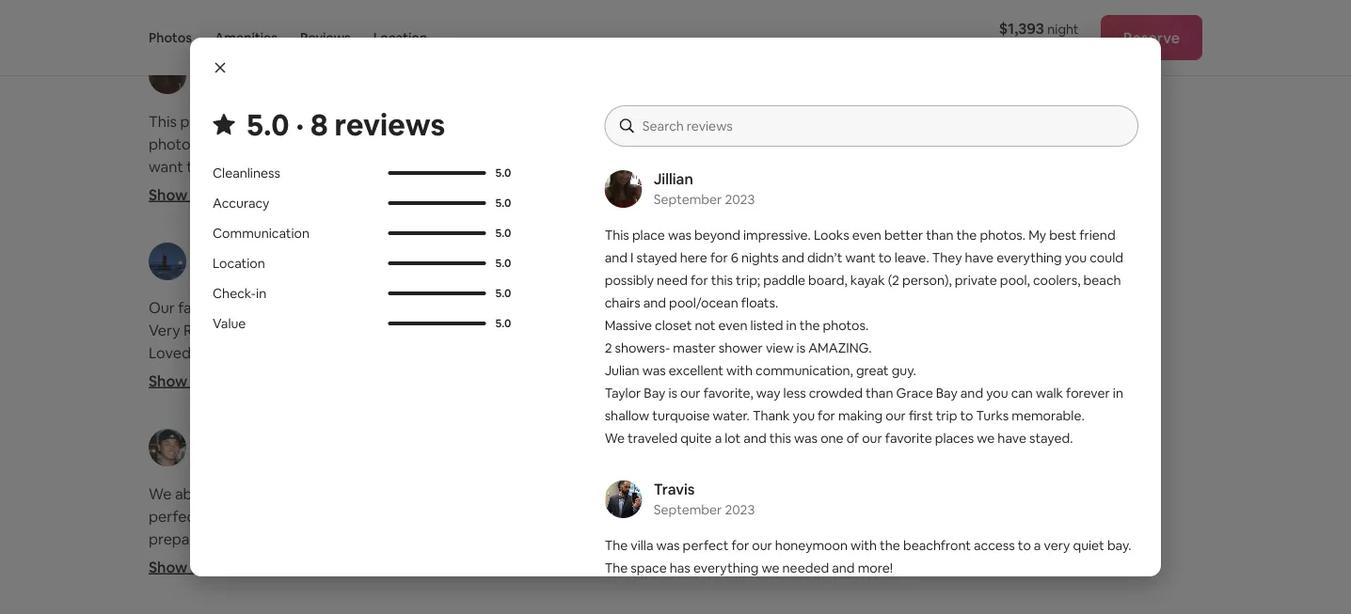 Task type: describe. For each thing, give the bounding box(es) containing it.
possibly inside 5.0 · 8 reviews dialog
[[605, 272, 654, 289]]

amenities
[[215, 29, 278, 46]]

0 vertical spatial coolers,
[[149, 202, 203, 221]]

0 vertical spatial grace
[[482, 292, 524, 311]]

ding
[[439, 529, 470, 549]]

0 horizontal spatial showers-
[[160, 247, 224, 266]]

0 horizontal spatial making
[[172, 337, 223, 357]]

we inside better than the pictures! we never wanted to leave. great ocean views from every spot in the house - even the shower!
[[855, 298, 878, 317]]

need inside list
[[529, 157, 565, 176]]

one inside 5.0 · 8 reviews dialog
[[821, 430, 844, 447]]

villa for travis
[[631, 537, 654, 554]]

pictures!
[[792, 298, 852, 317]]

shower!
[[1044, 320, 1098, 340]]

0 vertical spatial shallow
[[338, 315, 389, 334]]

bug
[[325, 529, 352, 549]]

we absolutely loved our stay at the villas.  everything was perfect!  mosquitoes are something fierce though so be prepared to bring a lot of bug spray.  not a ding on the property by any means!
[[149, 484, 540, 571]]

3 more from the top
[[191, 557, 228, 577]]

less inside 5.0 · 8 reviews dialog
[[784, 385, 806, 402]]

troy january 2023
[[732, 241, 813, 280]]

ocean
[[683, 320, 726, 340]]

here inside list
[[393, 134, 425, 153]]

0 horizontal spatial stayed
[[343, 134, 390, 153]]

0 horizontal spatial julian
[[149, 269, 189, 289]]

2023 for greg
[[238, 263, 268, 280]]

night
[[1048, 20, 1079, 37]]

view inside list
[[333, 247, 365, 266]]

-
[[972, 320, 977, 340]]

8
[[310, 104, 328, 144]]

show for massive closet not even listed in the photos.
[[149, 185, 187, 204]]

closet inside list
[[206, 224, 248, 244]]

0 vertical spatial great
[[436, 269, 473, 289]]

listed inside list
[[315, 224, 353, 244]]

deck
[[480, 343, 515, 362]]

mosquitoes
[[208, 507, 288, 526]]

pool, inside list
[[502, 179, 537, 198]]

communication
[[213, 225, 310, 242]]

0 vertical spatial forever
[[269, 315, 320, 334]]

than inside better than the pictures! we never wanted to leave. great ocean views from every spot in the house - even the shower!
[[731, 298, 762, 317]]

$1,393
[[999, 18, 1045, 38]]

fierce
[[395, 507, 434, 526]]

0 vertical spatial amazing.
[[382, 247, 454, 266]]

our
[[149, 298, 175, 317]]

traveled inside 5.0 · 8 reviews dialog
[[628, 430, 678, 447]]

private inside list
[[451, 179, 499, 198]]

beyond inside 5.0 · 8 reviews dialog
[[695, 227, 741, 244]]

0 horizontal spatial looks
[[388, 111, 428, 131]]

0 vertical spatial lot
[[286, 360, 304, 379]]

private inside 5.0 · 8 reviews dialog
[[955, 272, 998, 289]]

0 vertical spatial taylor
[[149, 292, 190, 311]]

0 vertical spatial want
[[149, 157, 183, 176]]

means!
[[262, 552, 311, 571]]

floats. inside list
[[409, 202, 451, 221]]

great inside better than the pictures! we never wanted to leave. great ocean views from every spot in the house - even the shower!
[[1041, 298, 1081, 317]]

2023 for troy
[[783, 263, 813, 280]]

kayak inside list
[[331, 179, 371, 198]]

wanted
[[924, 298, 977, 317]]

back!
[[206, 388, 243, 407]]

walk inside 5.0 · 8 reviews dialog
[[1036, 385, 1064, 402]]

leave. inside better than the pictures! we never wanted to leave. great ocean views from every spot in the house - even the shower!
[[998, 298, 1038, 317]]

pool.
[[149, 365, 183, 385]]

cleanliness
[[213, 165, 280, 182]]

thank inside 5.0 · 8 reviews dialog
[[753, 408, 790, 424]]

coolers, inside 5.0 · 8 reviews dialog
[[1033, 272, 1081, 289]]

0 horizontal spatial massive
[[149, 224, 203, 244]]

any
[[234, 552, 259, 571]]

0 vertical spatial crowded
[[382, 292, 444, 311]]

property
[[149, 552, 210, 571]]

1 vertical spatial great
[[683, 484, 723, 503]]

march
[[198, 263, 235, 280]]

not
[[399, 529, 424, 549]]

list containing jillian
[[141, 55, 1210, 614]]

0 horizontal spatial stayed.
[[209, 382, 259, 402]]

0 vertical spatial turquoise
[[393, 315, 459, 334]]

guy. inside list
[[477, 269, 505, 289]]

jillian september 2023
[[654, 169, 755, 208]]

villa for jillian
[[713, 111, 739, 131]]

0 horizontal spatial thank
[[507, 315, 550, 334]]

lot inside we absolutely loved our stay at the villas.  everything was perfect!  mosquitoes are something fierce though so be prepared to bring a lot of bug spray.  not a ding on the property by any means!
[[286, 529, 304, 549]]

i inside list
[[337, 134, 340, 153]]

at
[[349, 484, 363, 503]]

0 horizontal spatial trip;
[[201, 179, 228, 198]]

water. inside list
[[462, 315, 504, 334]]

travis image
[[605, 481, 643, 519]]

to inside better than the pictures! we never wanted to leave. great ocean views from every spot in the house - even the shower!
[[980, 298, 995, 317]]

0 horizontal spatial trip
[[284, 337, 308, 357]]

2 inside 5.0 · 8 reviews dialog
[[605, 340, 612, 357]]

taylor inside our favorite vacation rental ever! very responsive host! loved taylor bay, loved the privacy of the upper deck and pool. we'll be back!
[[194, 343, 236, 362]]

favorite, inside list
[[262, 292, 319, 311]]

this right sam
[[770, 430, 792, 447]]

very for jillian
[[763, 134, 793, 153]]

host!
[[265, 320, 301, 340]]

favorite inside 5.0 · 8 reviews dialog
[[886, 430, 932, 447]]

loved
[[149, 343, 191, 362]]

we inside 5.0 · 8 reviews dialog
[[605, 430, 625, 447]]

everything
[[435, 484, 510, 503]]

this inside list
[[149, 111, 177, 131]]

0 horizontal spatial pool/ocean
[[326, 202, 406, 221]]

0 vertical spatial beach
[[206, 202, 249, 221]]

by
[[214, 552, 231, 571]]

we'll
[[149, 388, 181, 407]]

responsive
[[184, 320, 262, 340]]

not inside 5.0 · 8 reviews dialog
[[695, 317, 716, 334]]

first inside 5.0 · 8 reviews dialog
[[909, 408, 933, 424]]

better than the pictures! we never wanted to leave. great ocean views from every spot in the house - even the shower!
[[683, 298, 1098, 340]]

stay
[[317, 484, 346, 503]]

possibly inside list
[[470, 157, 526, 176]]

on
[[473, 529, 491, 549]]

greg image
[[149, 243, 186, 280]]

more! for travis
[[858, 560, 893, 577]]

my inside 5.0 · 8 reviews dialog
[[1029, 227, 1047, 244]]

from
[[771, 320, 805, 340]]

crowded inside 5.0 · 8 reviews dialog
[[809, 385, 863, 402]]

spot
[[850, 320, 882, 340]]

though
[[438, 507, 488, 526]]

september for travis
[[654, 502, 722, 519]]

0 vertical spatial leave.
[[205, 157, 244, 176]]

0 horizontal spatial this place was beyond impressive.  looks even better than the photos.  my best friend and i stayed here for 6 nights and didn't want to leave.  they have everything you could possibly need for this trip; paddle board, kayak (2 person), private pool, coolers, beach chairs and pool/ocean floats. massive closet not even listed in the photos. 2 showers- master shower view is amazing. julian was excellent with communication, great guy. taylor bay is our favorite, way less crowded than grace bay and you can walk forever in shallow turquoise water.  thank you for making our first trip to turks memorable. we traveled quite a lot and this was one of our favorite places we have stayed.
[[149, 111, 579, 402]]

quite inside 5.0 · 8 reviews dialog
[[681, 430, 712, 447]]

0 horizontal spatial quite
[[235, 360, 271, 379]]

communication, inside 5.0 · 8 reviews dialog
[[756, 362, 854, 379]]

was inside we absolutely loved our stay at the villas.  everything was perfect!  mosquitoes are something fierce though so be prepared to bring a lot of bug spray.  not a ding on the property by any means!
[[513, 484, 540, 503]]

the villa was perfect for our honeymoon with the beachfront access to a very quiet bay. the space has everything we needed and more! for jillian
[[683, 111, 1102, 176]]

rental
[[299, 298, 343, 317]]

chairs inside list
[[253, 202, 294, 221]]

turks inside 5.0 · 8 reviews dialog
[[977, 408, 1009, 424]]

accuracy
[[213, 195, 270, 212]]

making inside 5.0 · 8 reviews dialog
[[839, 408, 883, 424]]

show more for massive closet not even listed in the photos.
[[149, 185, 228, 204]]

5.0 · 8 reviews
[[247, 104, 445, 144]]

0 vertical spatial excellent
[[222, 269, 285, 289]]

0 vertical spatial they
[[248, 157, 282, 176]]

amazing. inside 5.0 · 8 reviews dialog
[[809, 340, 872, 357]]

prepared
[[149, 529, 213, 549]]

turquoise inside 5.0 · 8 reviews dialog
[[653, 408, 710, 424]]

never
[[882, 298, 921, 317]]

travis
[[654, 480, 695, 499]]

location button
[[373, 0, 427, 75]]

memorable. inside 5.0 · 8 reviews dialog
[[1012, 408, 1085, 424]]

this up better
[[711, 272, 733, 289]]

0 vertical spatial can
[[207, 315, 232, 334]]

i inside dialog
[[631, 249, 634, 266]]

0 horizontal spatial first
[[253, 337, 280, 357]]

has for travis
[[670, 560, 691, 577]]

needed for travis
[[783, 560, 829, 577]]

jillian image
[[605, 170, 643, 208]]

show more for very responsive host!
[[149, 371, 228, 390]]

beachfront for jillian
[[1025, 111, 1102, 131]]

reserve button
[[1101, 15, 1203, 60]]

travis image
[[605, 481, 643, 519]]

honeymoon for jillian
[[878, 111, 961, 131]]

greg
[[198, 241, 233, 261]]

massive inside 5.0 · 8 reviews dialog
[[605, 317, 652, 334]]

Search reviews, Press 'Enter' to search text field
[[643, 117, 1120, 136]]

troy
[[732, 241, 764, 261]]

3 show from the top
[[149, 557, 187, 577]]

this down ever! at left
[[337, 360, 362, 379]]

3 show more from the top
[[149, 557, 228, 577]]

0 vertical spatial better
[[468, 111, 513, 131]]

0 horizontal spatial my
[[204, 134, 225, 153]]

jillian for jillian september 2023
[[654, 169, 694, 188]]

very
[[149, 320, 180, 340]]

way inside 5.0 · 8 reviews dialog
[[757, 385, 781, 402]]

reviews
[[335, 104, 445, 144]]

better inside 5.0 · 8 reviews dialog
[[885, 227, 924, 244]]

quiet for travis
[[1073, 537, 1105, 554]]

so
[[491, 507, 507, 526]]

impressive. inside 5.0 · 8 reviews dialog
[[744, 227, 811, 244]]

showers- inside 5.0 · 8 reviews dialog
[[615, 340, 670, 357]]

even
[[981, 320, 1014, 340]]

forever inside 5.0 · 8 reviews dialog
[[1066, 385, 1110, 402]]

to inside we absolutely loved our stay at the villas.  everything was perfect!  mosquitoes are something fierce though so be prepared to bring a lot of bug spray.  not a ding on the property by any means!
[[216, 529, 231, 549]]

bay,
[[239, 343, 266, 362]]

didn't inside list
[[539, 134, 579, 153]]

reserve
[[1124, 28, 1180, 47]]

trip inside 5.0 · 8 reviews dialog
[[936, 408, 958, 424]]

bring
[[235, 529, 271, 549]]

could inside 5.0 · 8 reviews dialog
[[1090, 249, 1124, 266]]

impressive. inside list
[[307, 111, 385, 131]]

better
[[683, 298, 727, 317]]

looks inside 5.0 · 8 reviews dialog
[[814, 227, 850, 244]]

5.0 for cleanliness
[[496, 166, 511, 180]]

water. inside 5.0 · 8 reviews dialog
[[713, 408, 750, 424]]

$1,393 night
[[999, 18, 1079, 38]]

our favorite vacation rental ever! very responsive host! loved taylor bay, loved the privacy of the upper deck and pool. we'll be back!
[[149, 298, 544, 407]]

0 vertical spatial location
[[373, 29, 427, 46]]

photos
[[149, 29, 192, 46]]

0 vertical spatial 2
[[149, 247, 157, 266]]

this left accuracy on the top left
[[172, 179, 197, 198]]

memorable. inside list
[[371, 337, 454, 357]]

0 horizontal spatial turks
[[330, 337, 367, 357]]

lot inside 5.0 · 8 reviews dialog
[[725, 430, 741, 447]]

travis september 2023
[[654, 480, 755, 519]]

way inside list
[[322, 292, 350, 311]]

0 vertical spatial traveled
[[175, 360, 232, 379]]

and inside our favorite vacation rental ever! very responsive host! loved taylor bay, loved the privacy of the upper deck and pool. we'll be back!
[[518, 343, 544, 362]]

more for massive closet not even listed in the photos.
[[191, 185, 228, 204]]

access for jillian
[[683, 134, 730, 153]]

friend inside list
[[263, 134, 304, 153]]

they inside 5.0 · 8 reviews dialog
[[932, 249, 962, 266]]

privacy
[[338, 343, 388, 362]]

favorite inside our favorite vacation rental ever! very responsive host! loved taylor bay, loved the privacy of the upper deck and pool. we'll be back!
[[178, 298, 232, 317]]

house
[[927, 320, 969, 340]]

6 inside 5.0 · 8 reviews dialog
[[731, 249, 739, 266]]

0 vertical spatial could
[[428, 157, 466, 176]]

not inside list
[[252, 224, 275, 244]]



Task type: locate. For each thing, give the bounding box(es) containing it.
0 horizontal spatial walk
[[235, 315, 266, 334]]

this down jillian image
[[605, 227, 630, 244]]

best inside 5.0 · 8 reviews dialog
[[1050, 227, 1077, 244]]

show more down loved
[[149, 371, 228, 390]]

1 vertical spatial very
[[1044, 537, 1071, 554]]

september down travis
[[654, 502, 722, 519]]

2 show from the top
[[149, 371, 187, 390]]

board, inside list
[[283, 179, 328, 198]]

water.
[[462, 315, 504, 334], [713, 408, 750, 424]]

bay
[[194, 292, 218, 311], [527, 292, 552, 311], [644, 385, 666, 402], [936, 385, 958, 402]]

favorite, inside 5.0 · 8 reviews dialog
[[704, 385, 754, 402]]

1 vertical spatial forever
[[1066, 385, 1110, 402]]

guy. up deck
[[477, 269, 505, 289]]

beyond
[[251, 111, 304, 131], [695, 227, 741, 244]]

·
[[296, 104, 304, 144]]

0 horizontal spatial grace
[[482, 292, 524, 311]]

space for travis
[[631, 560, 667, 577]]

guy. down better than the pictures! we never wanted to leave. great ocean views from every spot in the house - even the shower! at right
[[892, 362, 917, 379]]

memorable. down shower!
[[1012, 408, 1085, 424]]

less
[[353, 292, 379, 311], [784, 385, 806, 402]]

place inside 5.0 · 8 reviews dialog
[[632, 227, 665, 244]]

1 vertical spatial more
[[191, 371, 228, 390]]

2 september from the top
[[654, 502, 722, 519]]

james image
[[149, 429, 186, 467], [149, 429, 186, 467]]

villas.
[[393, 484, 432, 503]]

our
[[852, 111, 875, 131], [235, 292, 258, 311], [226, 337, 250, 357], [443, 360, 466, 379], [681, 385, 701, 402], [886, 408, 906, 424], [862, 430, 883, 447], [291, 484, 314, 503], [752, 537, 773, 554]]

5.0 · 8 reviews dialog
[[190, 38, 1161, 615]]

jillian right jillian image
[[654, 169, 694, 188]]

crowded
[[382, 292, 444, 311], [809, 385, 863, 402]]

paddle inside 5.0 · 8 reviews dialog
[[764, 272, 806, 289]]

1 horizontal spatial memorable.
[[1012, 408, 1085, 424]]

show more button for very responsive host!
[[149, 371, 243, 390]]

first down 'house'
[[909, 408, 933, 424]]

show more button down 'prepared'
[[149, 557, 243, 577]]

want inside 5.0 · 8 reviews dialog
[[846, 249, 876, 266]]

closet down accuracy on the top left
[[206, 224, 248, 244]]

1 vertical spatial listed
[[751, 317, 784, 334]]

bay. for travis
[[1108, 537, 1132, 554]]

we
[[1046, 134, 1067, 153], [149, 382, 169, 402], [977, 430, 995, 447], [762, 560, 780, 577]]

board, right cleanliness on the top of page
[[283, 179, 328, 198]]

traveled up travis
[[628, 430, 678, 447]]

1 horizontal spatial jillian
[[654, 169, 694, 188]]

person), down reviews
[[391, 179, 447, 198]]

0 vertical spatial very
[[763, 134, 793, 153]]

grace
[[482, 292, 524, 311], [897, 385, 933, 402]]

spray.
[[355, 529, 396, 549]]

quiet
[[797, 134, 833, 153], [1073, 537, 1105, 554]]

0 vertical spatial kayak
[[331, 179, 371, 198]]

2023 down sam
[[725, 502, 755, 519]]

show down 'prepared'
[[149, 557, 187, 577]]

could down reviews
[[428, 157, 466, 176]]

2 more from the top
[[191, 371, 228, 390]]

2 horizontal spatial leave.
[[998, 298, 1038, 317]]

greg march 2023
[[198, 241, 268, 280]]

amazing. up ever! at left
[[382, 247, 454, 266]]

water. up deck
[[462, 315, 504, 334]]

ever!
[[346, 298, 385, 317]]

here inside 5.0 · 8 reviews dialog
[[680, 249, 708, 266]]

paddle
[[232, 179, 280, 198], [764, 272, 806, 289]]

memorable. down ever! at left
[[371, 337, 454, 357]]

this place was beyond impressive.  looks even better than the photos.  my best friend and i stayed here for 6 nights and didn't want to leave.  they have everything you could possibly need for this trip; paddle board, kayak (2 person), private pool, coolers, beach chairs and pool/ocean floats. massive closet not even listed in the photos. 2 showers- master shower view is amazing. julian was excellent with communication, great guy. taylor bay is our favorite, way less crowded than grace bay and you can walk forever in shallow turquoise water.  thank you for making our first trip to turks memorable. we traveled quite a lot and this was one of our favorite places we have stayed.
[[149, 111, 579, 402], [605, 227, 1124, 447]]

villa inside 5.0 · 8 reviews dialog
[[631, 537, 654, 554]]

2 vertical spatial show more
[[149, 557, 228, 577]]

0 horizontal spatial best
[[228, 134, 259, 153]]

1 vertical spatial communication,
[[756, 362, 854, 379]]

1 horizontal spatial could
[[1090, 249, 1124, 266]]

grace inside 5.0 · 8 reviews dialog
[[897, 385, 933, 402]]

are
[[292, 507, 314, 526]]

amenities button
[[215, 0, 278, 75]]

2023 up check-in
[[238, 263, 268, 280]]

2023 for jillian
[[725, 191, 755, 208]]

grace up deck
[[482, 292, 524, 311]]

0 vertical spatial trip;
[[201, 179, 228, 198]]

january
[[732, 263, 780, 280]]

1 vertical spatial here
[[680, 249, 708, 266]]

1 horizontal spatial master
[[673, 340, 716, 357]]

less inside list
[[353, 292, 379, 311]]

honeymoon for travis
[[775, 537, 848, 554]]

more!
[[769, 157, 810, 176], [858, 560, 893, 577]]

2 vertical spatial more
[[191, 557, 228, 577]]

0 vertical spatial turks
[[330, 337, 367, 357]]

trip;
[[201, 179, 228, 198], [736, 272, 761, 289]]

1 horizontal spatial nights
[[742, 249, 779, 266]]

stayed.
[[209, 382, 259, 402], [1030, 430, 1074, 447]]

shallow up travis icon
[[605, 408, 650, 424]]

1 vertical spatial looks
[[814, 227, 850, 244]]

perfect
[[773, 111, 825, 131], [683, 537, 729, 554]]

we up perfect!
[[149, 484, 172, 503]]

1 vertical spatial massive
[[605, 317, 652, 334]]

1 vertical spatial be
[[510, 507, 528, 526]]

paddle up "pictures!"
[[764, 272, 806, 289]]

loved up mosquitoes
[[249, 484, 287, 503]]

i
[[337, 134, 340, 153], [631, 249, 634, 266]]

1 vertical spatial this
[[605, 227, 630, 244]]

1 horizontal spatial shower
[[719, 340, 763, 357]]

they up accuracy on the top left
[[248, 157, 282, 176]]

trip
[[284, 337, 308, 357], [936, 408, 958, 424]]

trip down 'house'
[[936, 408, 958, 424]]

1 horizontal spatial way
[[757, 385, 781, 402]]

perfect for travis
[[683, 537, 729, 554]]

bay. inside list
[[836, 134, 864, 153]]

1 horizontal spatial quite
[[681, 430, 712, 447]]

2023 inside jillian september 2023
[[725, 191, 755, 208]]

quiet for jillian
[[797, 134, 833, 153]]

2023 inside greg march 2023
[[238, 263, 268, 280]]

something
[[317, 507, 391, 526]]

1 horizontal spatial massive
[[605, 317, 652, 334]]

person), up the wanted
[[903, 272, 952, 289]]

location inside 5.0 · 8 reviews dialog
[[213, 255, 265, 272]]

listed right communication
[[315, 224, 353, 244]]

show more
[[149, 185, 228, 204], [149, 371, 228, 390], [149, 557, 228, 577]]

walk
[[235, 315, 266, 334], [1036, 385, 1064, 402]]

paddle inside list
[[232, 179, 280, 198]]

quite up back!
[[235, 360, 271, 379]]

friend
[[263, 134, 304, 153], [1080, 227, 1116, 244]]

coolers,
[[149, 202, 203, 221], [1033, 272, 1081, 289]]

great
[[1041, 298, 1081, 317], [683, 484, 723, 503]]

has for jillian
[[941, 134, 965, 153]]

pool/ocean
[[326, 202, 406, 221], [669, 295, 739, 312]]

show down loved
[[149, 371, 187, 390]]

communication, up ever! at left
[[321, 269, 433, 289]]

1 vertical spatial chairs
[[605, 295, 641, 312]]

we inside we absolutely loved our stay at the villas.  everything was perfect!  mosquitoes are something fierce though so be prepared to bring a lot of bug spray.  not a ding on the property by any means!
[[149, 484, 172, 503]]

trip; up greg
[[201, 179, 228, 198]]

lot
[[286, 360, 304, 379], [725, 430, 741, 447], [286, 529, 304, 549]]

beyond inside list
[[251, 111, 304, 131]]

way up privacy
[[322, 292, 350, 311]]

great up 'upper'
[[436, 269, 473, 289]]

1 vertical spatial 2
[[605, 340, 612, 357]]

communication, inside list
[[321, 269, 433, 289]]

excellent inside 5.0 · 8 reviews dialog
[[669, 362, 724, 379]]

our inside we absolutely loved our stay at the villas.  everything was perfect!  mosquitoes are something fierce though so be prepared to bring a lot of bug spray.  not a ding on the property by any means!
[[291, 484, 314, 503]]

perfect for jillian
[[773, 111, 825, 131]]

very for travis
[[1044, 537, 1071, 554]]

1 vertical spatial the villa was perfect for our honeymoon with the beachfront access to a very quiet bay. the space has everything we needed and more!
[[605, 537, 1132, 577]]

0 vertical spatial favorite
[[178, 298, 232, 317]]

can
[[207, 315, 232, 334], [1012, 385, 1033, 402]]

vacation
[[235, 298, 296, 317]]

0 horizontal spatial here
[[393, 134, 425, 153]]

honeymoon inside 5.0 · 8 reviews dialog
[[775, 537, 848, 554]]

0 vertical spatial 6
[[451, 134, 460, 153]]

1 horizontal spatial need
[[657, 272, 688, 289]]

listed
[[315, 224, 353, 244], [751, 317, 784, 334]]

0 vertical spatial honeymoon
[[878, 111, 961, 131]]

quite
[[235, 360, 271, 379], [681, 430, 712, 447]]

1 vertical spatial turks
[[977, 408, 1009, 424]]

sam image
[[683, 429, 721, 467], [683, 429, 721, 467]]

one right sam
[[821, 430, 844, 447]]

5.0 for communication
[[496, 226, 511, 241]]

(2 down reviews
[[374, 179, 387, 198]]

board, inside 5.0 · 8 reviews dialog
[[809, 272, 848, 289]]

show more button down cleanliness on the top of page
[[149, 185, 243, 204]]

1 vertical spatial way
[[757, 385, 781, 402]]

september for jillian
[[654, 191, 722, 208]]

bay. inside 5.0 · 8 reviews dialog
[[1108, 537, 1132, 554]]

pool/ocean up the ocean
[[669, 295, 739, 312]]

chairs inside 5.0 · 8 reviews dialog
[[605, 295, 641, 312]]

1 vertical spatial view
[[766, 340, 794, 357]]

0 horizontal spatial guy.
[[477, 269, 505, 289]]

0 vertical spatial showers-
[[160, 247, 224, 266]]

1 horizontal spatial villa
[[713, 111, 739, 131]]

of inside we absolutely loved our stay at the villas.  everything was perfect!  mosquitoes are something fierce though so be prepared to bring a lot of bug spray.  not a ding on the property by any means!
[[307, 529, 322, 549]]

1 horizontal spatial taylor
[[194, 343, 236, 362]]

here right 8
[[393, 134, 425, 153]]

1 horizontal spatial thank
[[753, 408, 790, 424]]

chairs
[[253, 202, 294, 221], [605, 295, 641, 312]]

1 show more button from the top
[[149, 185, 243, 204]]

great down spot
[[856, 362, 889, 379]]

2023 inside 'travis september 2023'
[[725, 502, 755, 519]]

villa down travis icon
[[631, 537, 654, 554]]

shallow up privacy
[[338, 315, 389, 334]]

the villa was perfect for our honeymoon with the beachfront access to a very quiet bay. the space has everything we needed and more! inside list
[[683, 111, 1102, 176]]

stayed
[[343, 134, 390, 153], [637, 249, 677, 266]]

very inside 5.0 · 8 reviews dialog
[[1044, 537, 1071, 554]]

1 more from the top
[[191, 185, 228, 204]]

was
[[221, 111, 248, 131], [742, 111, 769, 131], [668, 227, 692, 244], [192, 269, 219, 289], [365, 360, 392, 379], [643, 362, 666, 379], [794, 430, 818, 447], [513, 484, 540, 503], [657, 537, 680, 554]]

1 vertical spatial taylor
[[194, 343, 236, 362]]

check-
[[213, 285, 256, 302]]

less down "from"
[[784, 385, 806, 402]]

1 vertical spatial board,
[[809, 272, 848, 289]]

september right jillian image
[[654, 191, 722, 208]]

need up better
[[657, 272, 688, 289]]

1 horizontal spatial leave.
[[895, 249, 930, 266]]

access inside 5.0 · 8 reviews dialog
[[974, 537, 1015, 554]]

more for very responsive host!
[[191, 371, 228, 390]]

access inside list
[[683, 134, 730, 153]]

0 vertical spatial way
[[322, 292, 350, 311]]

beach
[[206, 202, 249, 221], [1084, 272, 1122, 289]]

leave. up the even
[[998, 298, 1038, 317]]

quite left sam
[[681, 430, 712, 447]]

0 vertical spatial show more
[[149, 185, 228, 204]]

coolers, up greg icon
[[149, 202, 203, 221]]

this place was beyond impressive.  looks even better than the photos.  my best friend and i stayed here for 6 nights and didn't want to leave.  they have everything you could possibly need for this trip; paddle board, kayak (2 person), private pool, coolers, beach chairs and pool/ocean floats. massive closet not even listed in the photos. 2 showers- master shower view is amazing. julian was excellent with communication, great guy. taylor bay is our favorite, way less crowded than grace bay and you can walk forever in shallow turquoise water.  thank you for making our first trip to turks memorable. we traveled quite a lot and this was one of our favorite places we have stayed. inside 5.0 · 8 reviews dialog
[[605, 227, 1124, 447]]

1 horizontal spatial turks
[[977, 408, 1009, 424]]

favorite, up sam
[[704, 385, 754, 402]]

you
[[399, 157, 425, 176], [1065, 249, 1087, 266], [178, 315, 203, 334], [553, 315, 579, 334], [987, 385, 1009, 402], [793, 408, 815, 424]]

could up shower!
[[1090, 249, 1124, 266]]

shallow
[[338, 315, 389, 334], [605, 408, 650, 424]]

water. up sam
[[713, 408, 750, 424]]

5.0 out of 5.0 image
[[388, 171, 486, 175], [388, 171, 486, 175], [388, 201, 486, 205], [388, 201, 486, 205], [388, 232, 486, 235], [388, 232, 486, 235], [388, 262, 486, 265], [388, 262, 486, 265], [388, 292, 486, 296], [388, 292, 486, 296], [388, 322, 486, 326], [388, 322, 486, 326]]

the villa was perfect for our honeymoon with the beachfront access to a very quiet bay. the space has everything we needed and more! for travis
[[605, 537, 1132, 577]]

place up cleanliness on the top of page
[[180, 111, 218, 131]]

0 vertical spatial place
[[180, 111, 218, 131]]

more! for jillian
[[769, 157, 810, 176]]

impressive.
[[307, 111, 385, 131], [744, 227, 811, 244]]

2023 for travis
[[725, 502, 755, 519]]

trip; down troy
[[736, 272, 761, 289]]

guy. inside 5.0 · 8 reviews dialog
[[892, 362, 917, 379]]

1 horizontal spatial guy.
[[892, 362, 917, 379]]

jillian down amenities
[[198, 55, 237, 74]]

floats.
[[409, 202, 451, 221], [741, 295, 779, 312]]

0 vertical spatial stayed.
[[209, 382, 259, 402]]

first
[[253, 337, 280, 357], [909, 408, 933, 424]]

making down value
[[172, 337, 223, 357]]

1 horizontal spatial can
[[1012, 385, 1033, 402]]

1 horizontal spatial 6
[[731, 249, 739, 266]]

september
[[654, 191, 722, 208], [654, 502, 722, 519]]

1 horizontal spatial view
[[766, 340, 794, 357]]

be
[[185, 388, 203, 407], [510, 507, 528, 526]]

1 vertical spatial need
[[657, 272, 688, 289]]

every
[[808, 320, 847, 340]]

pool/ocean inside 5.0 · 8 reviews dialog
[[669, 295, 739, 312]]

stayed right 8
[[343, 134, 390, 153]]

in inside better than the pictures! we never wanted to leave. great ocean views from every spot in the house - even the shower!
[[885, 320, 897, 340]]

impressive. up january
[[744, 227, 811, 244]]

turks down the even
[[977, 408, 1009, 424]]

0 horizontal spatial want
[[149, 157, 183, 176]]

this inside 5.0 · 8 reviews dialog
[[605, 227, 630, 244]]

1 horizontal spatial here
[[680, 249, 708, 266]]

0 horizontal spatial nights
[[463, 134, 506, 153]]

2 show more from the top
[[149, 371, 228, 390]]

amazing. down the every
[[809, 340, 872, 357]]

view down "from"
[[766, 340, 794, 357]]

1 vertical spatial water.
[[713, 408, 750, 424]]

1 horizontal spatial space
[[897, 134, 938, 153]]

is
[[368, 247, 378, 266], [222, 292, 232, 311], [797, 340, 806, 357], [669, 385, 678, 402]]

beachfront inside list
[[1025, 111, 1102, 131]]

chairs left better
[[605, 295, 641, 312]]

beachfront for travis
[[903, 537, 971, 554]]

(2
[[374, 179, 387, 198], [888, 272, 900, 289]]

0 horizontal spatial floats.
[[409, 202, 451, 221]]

0 vertical spatial quiet
[[797, 134, 833, 153]]

friend inside 5.0 · 8 reviews dialog
[[1080, 227, 1116, 244]]

nights
[[463, 134, 506, 153], [742, 249, 779, 266]]

floats. inside 5.0 · 8 reviews dialog
[[741, 295, 779, 312]]

space for jillian
[[897, 134, 938, 153]]

walk inside list
[[235, 315, 266, 334]]

guy.
[[477, 269, 505, 289], [892, 362, 917, 379]]

master inside list
[[227, 247, 276, 266]]

loved
[[270, 343, 308, 362], [249, 484, 287, 503]]

0 vertical spatial looks
[[388, 111, 428, 131]]

0 vertical spatial places
[[526, 360, 571, 379]]

kayak up never
[[851, 272, 885, 289]]

beach up shower!
[[1084, 272, 1122, 289]]

absolutely
[[175, 484, 246, 503]]

1 vertical spatial closet
[[655, 317, 692, 334]]

jillian image
[[149, 56, 186, 94], [149, 56, 186, 94], [605, 170, 643, 208]]

5.0 for check-in
[[496, 286, 511, 301]]

1 vertical spatial private
[[955, 272, 998, 289]]

paddle up communication
[[232, 179, 280, 198]]

be inside we absolutely loved our stay at the villas.  everything was perfect!  mosquitoes are something fierce though so be prepared to bring a lot of bug spray.  not a ding on the property by any means!
[[510, 507, 528, 526]]

reviews
[[300, 29, 351, 46]]

0 vertical spatial beachfront
[[1025, 111, 1102, 131]]

photos button
[[149, 0, 192, 75]]

1 show more from the top
[[149, 185, 228, 204]]

show for very responsive host!
[[149, 371, 187, 390]]

leave. up accuracy on the top left
[[205, 157, 244, 176]]

one inside list
[[396, 360, 422, 379]]

0 vertical spatial pool/ocean
[[326, 202, 406, 221]]

master inside 5.0 · 8 reviews dialog
[[673, 340, 716, 357]]

beyond left 8
[[251, 111, 304, 131]]

2 show more button from the top
[[149, 371, 243, 390]]

looks down the location button
[[388, 111, 428, 131]]

stayed. inside 5.0 · 8 reviews dialog
[[1030, 430, 1074, 447]]

greg image
[[149, 243, 186, 280]]

beach up communication
[[206, 202, 249, 221]]

photos.
[[149, 134, 201, 153], [398, 224, 451, 244], [980, 227, 1026, 244], [823, 317, 869, 334]]

0 horizontal spatial can
[[207, 315, 232, 334]]

1 vertical spatial perfect
[[683, 537, 729, 554]]

bay. for jillian
[[836, 134, 864, 153]]

master
[[227, 247, 276, 266], [673, 340, 716, 357]]

the
[[551, 111, 574, 131], [998, 111, 1021, 131], [372, 224, 395, 244], [957, 227, 977, 244], [766, 298, 789, 317], [800, 317, 820, 334], [900, 320, 924, 340], [1017, 320, 1040, 340], [311, 343, 334, 362], [409, 343, 432, 362], [366, 484, 390, 503], [494, 529, 517, 549], [880, 537, 901, 554]]

private
[[451, 179, 499, 198], [955, 272, 998, 289]]

shower down views
[[719, 340, 763, 357]]

great inside 5.0 · 8 reviews dialog
[[856, 362, 889, 379]]

jillian for jillian
[[198, 55, 237, 74]]

can down the even
[[1012, 385, 1033, 402]]

massive left the ocean
[[605, 317, 652, 334]]

check-in
[[213, 285, 267, 302]]

sam
[[732, 428, 763, 447]]

6 right reviews
[[451, 134, 460, 153]]

master down communication
[[227, 247, 276, 266]]

communication, down "from"
[[756, 362, 854, 379]]

troy image
[[683, 243, 721, 280], [683, 243, 721, 280]]

1 horizontal spatial location
[[373, 29, 427, 46]]

list
[[141, 55, 1210, 614]]

0 vertical spatial needed
[[683, 157, 737, 176]]

more left any
[[191, 557, 228, 577]]

0 horizontal spatial master
[[227, 247, 276, 266]]

1 september from the top
[[654, 191, 722, 208]]

need left jillian image
[[529, 157, 565, 176]]

value
[[213, 315, 246, 332]]

show more down 'prepared'
[[149, 557, 228, 577]]

didn't
[[539, 134, 579, 153], [808, 249, 843, 266]]

leave.
[[205, 157, 244, 176], [895, 249, 930, 266], [998, 298, 1038, 317]]

turquoise up travis
[[653, 408, 710, 424]]

pool,
[[502, 179, 537, 198], [1000, 272, 1031, 289]]

1 vertical spatial trip
[[936, 408, 958, 424]]

closet down better
[[655, 317, 692, 334]]

perfect inside 5.0 · 8 reviews dialog
[[683, 537, 729, 554]]

1 horizontal spatial first
[[909, 408, 933, 424]]

want up "pictures!"
[[846, 249, 876, 266]]

quiet inside 5.0 · 8 reviews dialog
[[1073, 537, 1105, 554]]

upper
[[436, 343, 477, 362]]

quiet inside list
[[797, 134, 833, 153]]

jillian
[[198, 55, 237, 74], [654, 169, 694, 188]]

here
[[393, 134, 425, 153], [680, 249, 708, 266]]

kayak down 5.0 · 8 reviews
[[331, 179, 371, 198]]

more! inside 5.0 · 8 reviews dialog
[[858, 560, 893, 577]]

views
[[729, 320, 768, 340]]

perfect!
[[149, 507, 205, 526]]

the villa was perfect for our honeymoon with the beachfront access to a very quiet bay. the space has everything we needed and more!
[[683, 111, 1102, 176], [605, 537, 1132, 577]]

we up the we'll
[[149, 360, 172, 379]]

1 horizontal spatial private
[[955, 272, 998, 289]]

loved inside we absolutely loved our stay at the villas.  everything was perfect!  mosquitoes are something fierce though so be prepared to bring a lot of bug spray.  not a ding on the property by any means!
[[249, 484, 287, 503]]

we
[[855, 298, 878, 317], [149, 360, 172, 379], [605, 430, 625, 447], [149, 484, 172, 503]]

show up greg icon
[[149, 185, 187, 204]]

show more button
[[149, 185, 243, 204], [149, 371, 243, 390], [149, 557, 243, 577]]

thank up sam
[[753, 408, 790, 424]]

place inside list
[[180, 111, 218, 131]]

(2 inside list
[[374, 179, 387, 198]]

more down cleanliness on the top of page
[[191, 185, 228, 204]]

1 horizontal spatial favorite
[[469, 360, 523, 379]]

way up sam
[[757, 385, 781, 402]]

massive up march
[[149, 224, 203, 244]]

needed for jillian
[[683, 157, 737, 176]]

shower inside 5.0 · 8 reviews dialog
[[719, 340, 763, 357]]

places
[[526, 360, 571, 379], [935, 430, 974, 447]]

1 vertical spatial can
[[1012, 385, 1033, 402]]

places inside 5.0 · 8 reviews dialog
[[935, 430, 974, 447]]

not down better
[[695, 317, 716, 334]]

stayed inside 5.0 · 8 reviews dialog
[[637, 249, 677, 266]]

0 horizontal spatial favorite
[[178, 298, 232, 317]]

i right 8
[[337, 134, 340, 153]]

can inside 5.0 · 8 reviews dialog
[[1012, 385, 1033, 402]]

be inside our favorite vacation rental ever! very responsive host! loved taylor bay, loved the privacy of the upper deck and pool. we'll be back!
[[185, 388, 203, 407]]

1 vertical spatial beach
[[1084, 272, 1122, 289]]

reviews button
[[300, 0, 351, 75]]

coolers, up shower!
[[1033, 272, 1081, 289]]

0 horizontal spatial location
[[213, 255, 265, 272]]

0 vertical spatial be
[[185, 388, 203, 407]]

of inside our favorite vacation rental ever! very responsive host! loved taylor bay, loved the privacy of the upper deck and pool. we'll be back!
[[391, 343, 406, 362]]

0 horizontal spatial coolers,
[[149, 202, 203, 221]]

1 vertical spatial impressive.
[[744, 227, 811, 244]]

can down check-
[[207, 315, 232, 334]]

5.0 for value
[[496, 316, 511, 331]]

kayak inside 5.0 · 8 reviews dialog
[[851, 272, 885, 289]]

this down photos button
[[149, 111, 177, 131]]

5.0 for location
[[496, 256, 511, 271]]

show more down cleanliness on the top of page
[[149, 185, 228, 204]]

show more button for massive closet not even listed in the photos.
[[149, 185, 243, 204]]

0 horizontal spatial impressive.
[[307, 111, 385, 131]]

1 vertical spatial turquoise
[[653, 408, 710, 424]]

pool, inside 5.0 · 8 reviews dialog
[[1000, 272, 1031, 289]]

0 horizontal spatial closet
[[206, 224, 248, 244]]

listed inside 5.0 · 8 reviews dialog
[[751, 317, 784, 334]]

nights inside 5.0 · 8 reviews dialog
[[742, 249, 779, 266]]

0 horizontal spatial shower
[[279, 247, 330, 266]]

very
[[763, 134, 793, 153], [1044, 537, 1071, 554]]

place down jillian image
[[632, 227, 665, 244]]

access for travis
[[974, 537, 1015, 554]]

view inside dialog
[[766, 340, 794, 357]]

0 vertical spatial nights
[[463, 134, 506, 153]]

1 horizontal spatial trip;
[[736, 272, 761, 289]]

beach inside 5.0 · 8 reviews dialog
[[1084, 272, 1122, 289]]

1 horizontal spatial showers-
[[615, 340, 670, 357]]

everything
[[968, 134, 1043, 153], [321, 157, 396, 176], [997, 249, 1062, 266], [694, 560, 759, 577]]

showers-
[[160, 247, 224, 266], [615, 340, 670, 357]]

2 vertical spatial favorite
[[886, 430, 932, 447]]

less right rental on the left of the page
[[353, 292, 379, 311]]

1 vertical spatial location
[[213, 255, 265, 272]]

0 horizontal spatial (2
[[374, 179, 387, 198]]

1 vertical spatial amazing.
[[809, 340, 872, 357]]

pool/ocean down 5.0 · 8 reviews
[[326, 202, 406, 221]]

space inside 5.0 · 8 reviews dialog
[[631, 560, 667, 577]]

5.0 for accuracy
[[496, 196, 511, 210]]

3 show more button from the top
[[149, 557, 243, 577]]

1 horizontal spatial perfect
[[773, 111, 825, 131]]

thank up deck
[[507, 315, 550, 334]]

1 show from the top
[[149, 185, 187, 204]]



Task type: vqa. For each thing, say whether or not it's contained in the screenshot.
5.0 · 8 reviews dialog
yes



